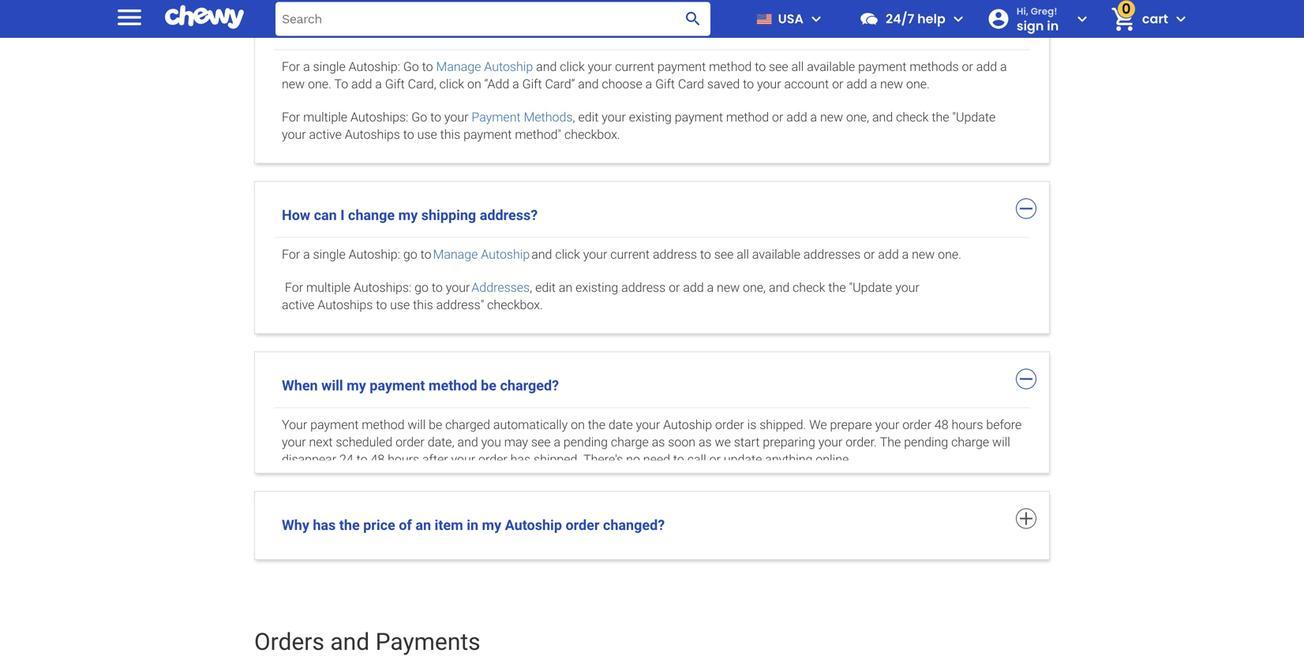 Task type: describe. For each thing, give the bounding box(es) containing it.
how for how can i change my shipping address?
[[282, 207, 310, 224]]

new inside , edit your existing payment method or add a new one, and check the "update your active autoships to use this payment method" checkbox.
[[820, 110, 843, 125]]

shipping
[[421, 207, 476, 224]]

next
[[309, 435, 333, 450]]

24
[[340, 452, 354, 467]]

the inside , edit an existing address or add a new one, and check the "update your active
[[829, 280, 846, 295]]

orders and payments
[[254, 639, 481, 667]]

he pending charge will disappear 24 to 48 hours
[[282, 435, 1011, 467]]

manage autoship link
[[436, 58, 533, 75]]

or inside , edit an existing address or add a new one, and check the "update your active
[[669, 280, 680, 295]]

card"
[[545, 77, 575, 92]]

add inside , edit an existing address or add a new one, and check the "update your active
[[683, 280, 704, 295]]

cart
[[1143, 10, 1169, 28]]

add right o
[[351, 77, 372, 92]]

account
[[785, 77, 829, 92]]

current
[[611, 247, 650, 262]]

prepare
[[830, 418, 872, 433]]

method for be
[[429, 378, 478, 394]]

single for for a single
[[313, 247, 346, 262]]

to up for multiple autoships : go to your addresses
[[421, 247, 432, 262]]

method?
[[480, 19, 536, 36]]

to down soon
[[674, 452, 685, 467]]

manage inside how can i change my shipping address? element
[[433, 247, 478, 262]]

usa
[[778, 10, 804, 28]]

my left shipping
[[398, 207, 418, 224]]

anything
[[765, 452, 813, 467]]

we
[[715, 435, 731, 450]]

use inside how can i change my shipping address? element
[[390, 298, 410, 313]]

call
[[688, 452, 707, 467]]

single for for a single autoship: go to manage autoship
[[313, 59, 346, 74]]

is
[[748, 418, 757, 433]]

checkbox. inside how can i change my shipping address? element
[[487, 298, 543, 313]]

will for be
[[408, 418, 426, 433]]

date your
[[609, 418, 660, 433]]

1 vertical spatial go
[[415, 280, 429, 295]]

1 horizontal spatial one.
[[907, 77, 930, 92]]

to inside , edit your existing payment method or add a new one, and check the "update your active autoships to use this payment method" checkbox.
[[403, 127, 414, 142]]

when
[[282, 378, 318, 394]]

0 vertical spatial go
[[403, 59, 419, 74]]

orders
[[254, 639, 325, 667]]

addresses link
[[472, 279, 530, 296]]

add right account
[[847, 77, 868, 92]]

payment inside , edit your existing payment method or add a new one, and check the "update your active autoships to use this payment method" checkbox.
[[464, 127, 512, 142]]

order.
[[846, 435, 877, 450]]

you
[[481, 435, 501, 450]]

i for how can i change my shipping address?
[[341, 207, 345, 224]]

for for for multiple autoships: go to your
[[282, 110, 300, 125]]

before
[[987, 418, 1022, 433]]

your inside , edit an existing address or add a new one, and check the "update your active
[[896, 280, 920, 295]]

existing
[[576, 280, 619, 295]]

card,
[[408, 77, 437, 92]]

for multiple autoships : go to your addresses
[[285, 280, 530, 295]]

one, for address
[[743, 280, 766, 295]]

he
[[888, 435, 901, 450]]

"add
[[485, 77, 510, 92]]

be inside your payment method will be charged automatically on the date your autoship order is shipped. we prepare your order 48 hours before your next scheduled order date, and you may see a pending charge as soon as we start preparing your order.
[[429, 418, 442, 433]]

for a single autoship: go to manage autoship
[[282, 59, 533, 74]]

there's no need to call or update anything online.
[[584, 452, 852, 467]]

see inside your payment method will be charged automatically on the date your autoship order is shipped. we prepare your order 48 hours before your next scheduled order date, and you may see a pending charge as soon as we start preparing your order.
[[531, 435, 551, 450]]

for a single
[[282, 247, 346, 262]]

method for to
[[709, 59, 752, 74]]

one. inside and click your current payment method to see all available payment methods or add a new one. t
[[308, 77, 332, 92]]

cart link
[[1105, 0, 1169, 38]]

payment inside your payment method will be charged automatically on the date your autoship order is shipped. we prepare your order 48 hours before your next scheduled order date, and you may see a pending charge as soon as we start preparing your order.
[[310, 418, 359, 433]]

2 gift from the left
[[522, 77, 542, 92]]

click for current payment
[[560, 59, 585, 74]]

choose
[[602, 77, 643, 92]]

and inside , edit an existing address or add a new one, and check the "update your active
[[769, 280, 790, 295]]

1 gift from the left
[[385, 77, 405, 92]]

edit for an
[[535, 280, 556, 295]]

, for an
[[530, 280, 532, 295]]

your payment method will be charged automatically on the date your autoship order is shipped. we prepare your order 48 hours before your next scheduled order date, and you may see a pending charge as soon as we start preparing your order.
[[282, 418, 1022, 450]]

methods
[[524, 110, 573, 125]]

address"
[[436, 298, 484, 313]]

all for address
[[737, 247, 749, 262]]

hours inside your payment method will be charged automatically on the date your autoship order is shipped. we prepare your order 48 hours before your next scheduled order date, and you may see a pending charge as soon as we start preparing your order.
[[952, 418, 984, 433]]

a inside and click your current payment method to see all available payment methods or add a new one. t
[[1001, 59, 1007, 74]]

payment
[[472, 110, 521, 125]]

items image
[[1110, 5, 1137, 33]]

edit for your
[[578, 110, 599, 125]]

to down card,
[[430, 110, 441, 125]]

scheduled
[[336, 435, 393, 450]]

24/7
[[886, 10, 915, 28]]

the inside , edit your existing payment method or add a new one, and check the "update your active autoships to use this payment method" checkbox.
[[932, 110, 950, 125]]

i for how can i change my payment method?
[[341, 19, 345, 36]]

payment methods link
[[472, 109, 573, 126]]

we
[[810, 418, 827, 433]]

see for address
[[714, 247, 734, 262]]

1 horizontal spatial has
[[511, 452, 531, 467]]

Product search field
[[276, 2, 711, 36]]

0 horizontal spatial has
[[313, 527, 336, 544]]

after your order has shipped
[[422, 452, 578, 467]]

addresses
[[804, 247, 861, 262]]

multiple for autoships
[[306, 280, 351, 295]]

online.
[[816, 452, 852, 467]]

3 gift from the left
[[656, 77, 675, 92]]

no
[[626, 452, 640, 467]]

there's
[[584, 452, 623, 467]]

multiple for autoships:
[[303, 110, 348, 125]]

start
[[734, 435, 760, 450]]

in
[[467, 527, 479, 544]]

, edit your existing payment method or add a new one, and check the "update your active autoships to use this payment method" checkbox.
[[282, 110, 996, 142]]

24/7 help
[[886, 10, 946, 28]]

0 vertical spatial go
[[403, 247, 417, 262]]

manage inside how can i change my payment method? element
[[436, 59, 481, 74]]

my right in
[[482, 527, 502, 544]]

will for disappear
[[993, 435, 1011, 450]]

for multiple autoships: go to your
[[282, 110, 469, 125]]

methods
[[910, 59, 959, 74]]

on inside how can i change my payment method? element
[[468, 77, 482, 92]]

t inside and click your current payment method to see all available payment methods or add a new one. t
[[334, 77, 341, 92]]

chewy support image
[[859, 9, 880, 29]]

why
[[282, 527, 309, 544]]

addresses
[[472, 280, 530, 295]]

available for payment
[[807, 59, 855, 74]]

to up card,
[[422, 59, 433, 74]]

1 vertical spatial t
[[877, 435, 888, 450]]

"update for , edit your existing payment method or add a new one, and check the "update your active autoships to use this payment method" checkbox.
[[953, 110, 996, 125]]

to down for multiple autoships : go to your addresses
[[376, 298, 387, 313]]

changed?
[[603, 527, 665, 544]]

after
[[422, 452, 448, 467]]

in
[[1047, 17, 1059, 35]]

charged?
[[500, 378, 559, 394]]

and inside , edit your existing payment method or add a new one, and check the "update your active autoships to use this payment method" checkbox.
[[873, 110, 893, 125]]

autoship right in
[[505, 527, 562, 544]]

address?
[[480, 207, 538, 224]]

a inside , edit your existing payment method or add a new one, and check the "update your active autoships to use this payment method" checkbox.
[[811, 110, 817, 125]]

24/7 help link
[[853, 0, 946, 38]]

new inside and click your current payment method to see all available payment methods or add a new one. t
[[282, 77, 305, 92]]

cart menu image
[[1172, 9, 1191, 28]]

charge inside he pending charge will disappear 24 to 48 hours
[[952, 435, 990, 450]]

0 horizontal spatial an
[[416, 527, 431, 544]]

how can i change my shipping address?
[[282, 207, 538, 224]]

greg!
[[1031, 5, 1058, 18]]

autoship up for multiple autoships : go to your addresses
[[349, 247, 398, 262]]

, edit an existing address or add a new one, and check the "update your active
[[282, 280, 920, 313]]

change for shipping
[[348, 207, 395, 224]]

your inside and click your current payment method to see all available payment methods or add a new one. t
[[588, 59, 612, 74]]

o add a gift card, click on "add a gift card" and choose a gift card saved to your account or add a new one.
[[341, 77, 930, 92]]

use inside , edit your existing payment method or add a new one, and check the "update your active autoships to use this payment method" checkbox.
[[417, 127, 437, 142]]

existing payment
[[629, 110, 723, 125]]



Task type: locate. For each thing, give the bounding box(es) containing it.
method inside and click your current payment method to see all available payment methods or add a new one. t
[[709, 59, 752, 74]]

add right methods
[[977, 59, 997, 74]]

all inside how can i change my shipping address? element
[[737, 247, 749, 262]]

has right the "why"
[[313, 527, 336, 544]]

checkbox. inside , edit your existing payment method or add a new one, and check the "update your active autoships to use this payment method" checkbox.
[[565, 127, 620, 142]]

payment up scheduled
[[370, 378, 425, 394]]

all
[[792, 59, 804, 74], [737, 247, 749, 262]]

"update for , edit an existing address or add a new one, and check the "update your active
[[849, 280, 893, 295]]

add right addresses
[[878, 247, 899, 262]]

, for your
[[573, 110, 575, 125]]

autoship up addresses link
[[481, 247, 530, 262]]

0 vertical spatial be
[[481, 378, 497, 394]]

account menu image
[[1073, 9, 1092, 28]]

one. inside how can i change my shipping address? element
[[938, 247, 962, 262]]

as
[[652, 435, 665, 450], [699, 435, 712, 450]]

to right current
[[700, 247, 711, 262]]

1 horizontal spatial pending
[[904, 435, 949, 450]]

multiple inside how can i change my shipping address? element
[[306, 280, 351, 295]]

this inside how can i change my shipping address? element
[[413, 298, 433, 313]]

48 down scheduled
[[371, 452, 385, 467]]

48
[[935, 418, 949, 433], [371, 452, 385, 467]]

address
[[653, 247, 697, 262], [622, 280, 666, 295]]

menu image left the "chewy home" image
[[114, 1, 145, 33]]

0 horizontal spatial hours
[[388, 452, 419, 467]]

2 vertical spatial autoships
[[318, 298, 373, 313]]

add inside and click your current payment method to see all available payment methods or add a new one. t
[[977, 59, 997, 74]]

or inside , edit your existing payment method or add a new one, and check the "update your active autoships to use this payment method" checkbox.
[[772, 110, 784, 125]]

0 horizontal spatial pending
[[564, 435, 608, 450]]

see
[[769, 59, 789, 74], [714, 247, 734, 262], [531, 435, 551, 450]]

check down addresses
[[793, 280, 826, 295]]

autoships down for a single
[[318, 298, 373, 313]]

autoships down autoship : go to
[[354, 280, 409, 295]]

0 vertical spatial multiple
[[303, 110, 348, 125]]

all for method
[[792, 59, 804, 74]]

one, inside , edit an existing address or add a new one, and check the "update your active
[[743, 280, 766, 295]]

how
[[282, 19, 310, 36], [282, 207, 310, 224]]

0 horizontal spatial menu image
[[114, 1, 145, 33]]

and click your current address to see all available addresses or add a new one.
[[530, 247, 963, 262]]

1 vertical spatial on
[[571, 418, 585, 433]]

1 vertical spatial go
[[412, 110, 427, 125]]

card
[[678, 77, 704, 92]]

new inside , edit an existing address or add a new one, and check the "update your active
[[717, 280, 740, 295]]

click inside how can i change my shipping address? element
[[555, 247, 580, 262]]

hours left the before
[[952, 418, 984, 433]]

the left price
[[339, 527, 360, 544]]

0 horizontal spatial edit
[[535, 280, 556, 295]]

payment up next
[[310, 418, 359, 433]]

0 vertical spatial ,
[[573, 110, 575, 125]]

see inside and click your current payment method to see all available payment methods or add a new one. t
[[769, 59, 789, 74]]

to right saved
[[743, 77, 754, 92]]

0 horizontal spatial on
[[468, 77, 482, 92]]

1 horizontal spatial available
[[807, 59, 855, 74]]

checkbox. down addresses
[[487, 298, 543, 313]]

single left autoship : go to
[[313, 247, 346, 262]]

0 vertical spatial :
[[398, 247, 400, 262]]

menu image inside usa popup button
[[807, 9, 826, 28]]

autoships
[[345, 127, 400, 142], [354, 280, 409, 295], [318, 298, 373, 313]]

can for how can i change my shipping address?
[[314, 207, 337, 224]]

1 vertical spatial single
[[313, 247, 346, 262]]

hi, greg! sign in
[[1017, 5, 1059, 35]]

0 horizontal spatial this
[[413, 298, 433, 313]]

this inside , edit your existing payment method or add a new one, and check the "update your active autoships to use this payment method" checkbox.
[[440, 127, 461, 142]]

2 pending from the left
[[904, 435, 949, 450]]

to down usa popup button
[[755, 59, 766, 74]]

1 vertical spatial how
[[282, 207, 310, 224]]

available for addresses
[[752, 247, 801, 262]]

and
[[536, 59, 557, 74], [578, 77, 599, 92], [873, 110, 893, 125], [532, 247, 552, 262], [769, 280, 790, 295], [458, 435, 478, 450], [330, 639, 370, 667]]

0 horizontal spatial checkbox.
[[487, 298, 543, 313]]

0 vertical spatial click
[[560, 59, 585, 74]]

preparing
[[763, 435, 816, 450]]

0 vertical spatial single
[[313, 59, 346, 74]]

menu image
[[114, 1, 145, 33], [807, 9, 826, 28]]

go
[[403, 247, 417, 262], [415, 280, 429, 295]]

when will my payment method be charged?
[[282, 378, 559, 394]]

0 vertical spatial how
[[282, 19, 310, 36]]

multiple down o
[[303, 110, 348, 125]]

2 charge from the left
[[952, 435, 990, 450]]

1 vertical spatial will
[[408, 418, 426, 433]]

charge
[[611, 435, 649, 450], [952, 435, 990, 450]]

1 horizontal spatial 48
[[935, 418, 949, 433]]

the down addresses
[[829, 280, 846, 295]]

address for or
[[622, 280, 666, 295]]

how can i change my shipping address? element
[[274, 237, 1031, 322]]

1 pending from the left
[[564, 435, 608, 450]]

payment methods
[[472, 110, 573, 125]]

0 vertical spatial can
[[314, 19, 337, 36]]

and click your current payment method to see all available payment methods or add a new one. t
[[282, 59, 1007, 92]]

i up o
[[341, 19, 345, 36]]

go up card,
[[403, 59, 419, 74]]

how can i change my payment method?
[[282, 19, 536, 36]]

0 vertical spatial use
[[417, 127, 437, 142]]

update
[[724, 452, 762, 467]]

payment up manage autoship link
[[421, 19, 477, 36]]

checkbox.
[[565, 127, 620, 142], [487, 298, 543, 313]]

method up charged
[[429, 378, 478, 394]]

, left existing at left
[[530, 280, 532, 295]]

autoship
[[484, 59, 533, 74], [349, 247, 398, 262], [481, 247, 530, 262], [663, 418, 712, 433], [505, 527, 562, 544]]

address inside , edit an existing address or add a new one, and check the "update your active
[[622, 280, 666, 295]]

1 vertical spatial edit
[[535, 280, 556, 295]]

1 how from the top
[[282, 19, 310, 36]]

one,
[[847, 110, 869, 125], [743, 280, 766, 295]]

0 vertical spatial i
[[341, 19, 345, 36]]

edit right methods
[[578, 110, 599, 125]]

1 vertical spatial hours
[[388, 452, 419, 467]]

1 horizontal spatial be
[[481, 378, 497, 394]]

"update inside , edit an existing address or add a new one, and check the "update your active
[[849, 280, 893, 295]]

sign
[[1017, 17, 1044, 35]]

1 horizontal spatial see
[[714, 247, 734, 262]]

click inside and click your current payment method to see all available payment methods or add a new one. t
[[560, 59, 585, 74]]

a inside your payment method will be charged automatically on the date your autoship order is shipped. we prepare your order 48 hours before your next scheduled order date, and you may see a pending charge as soon as we start preparing your order.
[[554, 435, 561, 450]]

pending inside he pending charge will disappear 24 to 48 hours
[[904, 435, 949, 450]]

2 vertical spatial will
[[993, 435, 1011, 450]]

hours
[[952, 418, 984, 433], [388, 452, 419, 467]]

1 vertical spatial ,
[[530, 280, 532, 295]]

and inside your payment method will be charged automatically on the date your autoship order is shipped. we prepare your order 48 hours before your next scheduled order date, and you may see a pending charge as soon as we start preparing your order.
[[458, 435, 478, 450]]

1 can from the top
[[314, 19, 337, 36]]

for for for a single autoship: go to manage autoship
[[282, 59, 300, 74]]

0 horizontal spatial 48
[[371, 452, 385, 467]]

0 vertical spatial will
[[321, 378, 343, 394]]

see inside how can i change my shipping address? element
[[714, 247, 734, 262]]

click up existing at left
[[555, 247, 580, 262]]

pending
[[564, 435, 608, 450], [904, 435, 949, 450]]

1 vertical spatial checkbox.
[[487, 298, 543, 313]]

check inside , edit an existing address or add a new one, and check the "update your active
[[793, 280, 826, 295]]

hi,
[[1017, 5, 1029, 18]]

to inside he pending charge will disappear 24 to 48 hours
[[357, 452, 368, 467]]

the down methods
[[932, 110, 950, 125]]

0 vertical spatial this
[[440, 127, 461, 142]]

to up autoships to use this address" checkbox.
[[432, 280, 443, 295]]

will inside he pending charge will disappear 24 to 48 hours
[[993, 435, 1011, 450]]

automatically
[[493, 418, 568, 433]]

edit
[[578, 110, 599, 125], [535, 280, 556, 295]]

active inside , edit your existing payment method or add a new one, and check the "update your active autoships to use this payment method" checkbox.
[[309, 127, 342, 142]]

on inside your payment method will be charged automatically on the date your autoship order is shipped. we prepare your order 48 hours before your next scheduled order date, and you may see a pending charge as soon as we start preparing your order.
[[571, 418, 585, 433]]

current payment
[[615, 59, 706, 74]]

multiple inside how can i change my payment method? element
[[303, 110, 348, 125]]

2 single from the top
[[313, 247, 346, 262]]

your
[[282, 418, 307, 433]]

1 horizontal spatial as
[[699, 435, 712, 450]]

1 vertical spatial can
[[314, 207, 337, 224]]

payments
[[376, 639, 481, 667]]

, inside , edit your existing payment method or add a new one, and check the "update your active autoships to use this payment method" checkbox.
[[573, 110, 575, 125]]

how for how can i change my payment method?
[[282, 19, 310, 36]]

method for or
[[726, 110, 769, 125]]

2 how from the top
[[282, 207, 310, 224]]

charge up no
[[611, 435, 649, 450]]

item
[[435, 527, 463, 544]]

chewy home image
[[165, 0, 244, 35]]

2 change from the top
[[348, 207, 395, 224]]

an right of
[[416, 527, 431, 544]]

1 horizontal spatial all
[[792, 59, 804, 74]]

pending inside your payment method will be charged automatically on the date your autoship order is shipped. we prepare your order 48 hours before your next scheduled order date, and you may see a pending charge as soon as we start preparing your order.
[[564, 435, 608, 450]]

will down when will my payment method be charged?
[[408, 418, 426, 433]]

autoships inside , edit your existing payment method or add a new one, and check the "update your active autoships to use this payment method" checkbox.
[[345, 127, 400, 142]]

edit inside , edit an existing address or add a new one, and check the "update your active
[[535, 280, 556, 295]]

"update inside , edit your existing payment method or add a new one, and check the "update your active autoships to use this payment method" checkbox.
[[953, 110, 996, 125]]

method inside your payment method will be charged automatically on the date your autoship order is shipped. we prepare your order 48 hours before your next scheduled order date, and you may see a pending charge as soon as we start preparing your order.
[[362, 418, 405, 433]]

check down methods
[[896, 110, 929, 125]]

0 vertical spatial checkbox.
[[565, 127, 620, 142]]

pending up there's
[[564, 435, 608, 450]]

to
[[422, 59, 433, 74], [755, 59, 766, 74], [743, 77, 754, 92], [430, 110, 441, 125], [403, 127, 414, 142], [421, 247, 432, 262], [700, 247, 711, 262], [432, 280, 443, 295], [376, 298, 387, 313], [357, 452, 368, 467], [674, 452, 685, 467]]

single up o
[[313, 59, 346, 74]]

soon
[[668, 435, 696, 450]]

will inside your payment method will be charged automatically on the date your autoship order is shipped. we prepare your order 48 hours before your next scheduled order date, and you may see a pending charge as soon as we start preparing your order.
[[408, 418, 426, 433]]

1 horizontal spatial menu image
[[807, 9, 826, 28]]

a
[[303, 59, 310, 74], [1001, 59, 1007, 74], [375, 77, 382, 92], [513, 77, 519, 92], [646, 77, 652, 92], [871, 77, 877, 92], [811, 110, 817, 125], [303, 247, 310, 262], [902, 247, 909, 262], [707, 280, 714, 295], [554, 435, 561, 450]]

an inside , edit an existing address or add a new one, and check the "update your active
[[559, 280, 573, 295]]

manage up card,
[[436, 59, 481, 74]]

48 left the before
[[935, 418, 949, 433]]

single inside how can i change my payment method? element
[[313, 59, 346, 74]]

active for , edit your existing payment method or add a new one, and check the "update your active autoships to use this payment method" checkbox.
[[309, 127, 342, 142]]

available left addresses
[[752, 247, 801, 262]]

how can i change my payment method? element
[[274, 49, 1031, 151]]

1 horizontal spatial t
[[877, 435, 888, 450]]

as up the need
[[652, 435, 665, 450]]

Search text field
[[276, 2, 711, 36]]

shipped.
[[760, 418, 807, 433]]

1 vertical spatial click
[[440, 77, 464, 92]]

t
[[334, 77, 341, 92], [877, 435, 888, 450]]

see for method
[[769, 59, 789, 74]]

2 horizontal spatial one.
[[938, 247, 962, 262]]

48 inside your payment method will be charged automatically on the date your autoship order is shipped. we prepare your order 48 hours before your next scheduled order date, and you may see a pending charge as soon as we start preparing your order.
[[935, 418, 949, 433]]

the inside your payment method will be charged automatically on the date your autoship order is shipped. we prepare your order 48 hours before your next scheduled order date, and you may see a pending charge as soon as we start preparing your order.
[[588, 418, 606, 433]]

charge inside your payment method will be charged automatically on the date your autoship order is shipped. we prepare your order 48 hours before your next scheduled order date, and you may see a pending charge as soon as we start preparing your order.
[[611, 435, 649, 450]]

charged
[[445, 418, 490, 433]]

on up shipped
[[571, 418, 585, 433]]

help
[[918, 10, 946, 28]]

2 i from the top
[[341, 207, 345, 224]]

address right current
[[653, 247, 697, 262]]

1 vertical spatial i
[[341, 207, 345, 224]]

be
[[481, 378, 497, 394], [429, 418, 442, 433]]

payment
[[421, 19, 477, 36], [859, 59, 907, 74], [464, 127, 512, 142], [370, 378, 425, 394], [310, 418, 359, 433]]

check for , edit an existing address or add a new one, and check the "update your active
[[793, 280, 826, 295]]

one, inside , edit your existing payment method or add a new one, and check the "update your active autoships to use this payment method" checkbox.
[[847, 110, 869, 125]]

gift down for a single autoship: go to manage autoship
[[385, 77, 405, 92]]

change up autoship : go to
[[348, 207, 395, 224]]

method up scheduled
[[362, 418, 405, 433]]

price
[[363, 527, 395, 544]]

0 vertical spatial one,
[[847, 110, 869, 125]]

1 vertical spatial an
[[416, 527, 431, 544]]

address down current
[[622, 280, 666, 295]]

shipped
[[534, 452, 578, 467]]

and inside and click your current payment method to see all available payment methods or add a new one. t
[[536, 59, 557, 74]]

0 vertical spatial see
[[769, 59, 789, 74]]

o
[[341, 77, 348, 92]]

gift left card"
[[522, 77, 542, 92]]

method inside , edit your existing payment method or add a new one, and check the "update your active autoships to use this payment method" checkbox.
[[726, 110, 769, 125]]

hours left after
[[388, 452, 419, 467]]

0 horizontal spatial all
[[737, 247, 749, 262]]

0 vertical spatial check
[[896, 110, 929, 125]]

usa button
[[750, 0, 826, 38]]

date,
[[428, 435, 455, 450]]

1 horizontal spatial use
[[417, 127, 437, 142]]

0 horizontal spatial see
[[531, 435, 551, 450]]

an left existing at left
[[559, 280, 573, 295]]

autoship inside your payment method will be charged automatically on the date your autoship order is shipped. we prepare your order 48 hours before your next scheduled order date, and you may see a pending charge as soon as we start preparing your order.
[[663, 418, 712, 433]]

check inside , edit your existing payment method or add a new one, and check the "update your active autoships to use this payment method" checkbox.
[[896, 110, 929, 125]]

need
[[643, 452, 670, 467]]

0 vertical spatial 48
[[935, 418, 949, 433]]

autoships down the 'for multiple autoships: go to your'
[[345, 127, 400, 142]]

change for payment
[[348, 19, 395, 36]]

2 can from the top
[[314, 207, 337, 224]]

can for how can i change my payment method?
[[314, 19, 337, 36]]

pending right he
[[904, 435, 949, 450]]

1 vertical spatial :
[[409, 280, 412, 295]]

1 vertical spatial see
[[714, 247, 734, 262]]

to down autoships:
[[403, 127, 414, 142]]

go up autoships to use this address" checkbox.
[[415, 280, 429, 295]]

1 horizontal spatial edit
[[578, 110, 599, 125]]

2 horizontal spatial gift
[[656, 77, 675, 92]]

manage
[[436, 59, 481, 74], [433, 247, 478, 262]]

saved
[[707, 77, 740, 92]]

1 vertical spatial multiple
[[306, 280, 351, 295]]

1 vertical spatial autoships
[[354, 280, 409, 295]]

autoship : go to
[[349, 247, 433, 262]]

multiple
[[303, 110, 348, 125], [306, 280, 351, 295]]

single
[[313, 59, 346, 74], [313, 247, 346, 262]]

: up for multiple autoships : go to your addresses
[[398, 247, 400, 262]]

check for , edit your existing payment method or add a new one, and check the "update your active autoships to use this payment method" checkbox.
[[896, 110, 929, 125]]

for for for multiple autoships : go to your addresses
[[285, 280, 303, 295]]

or inside and click your current payment method to see all available payment methods or add a new one. t
[[962, 59, 974, 74]]

1 vertical spatial all
[[737, 247, 749, 262]]

1 horizontal spatial checkbox.
[[565, 127, 620, 142]]

my
[[398, 19, 418, 36], [398, 207, 418, 224], [347, 378, 366, 394], [482, 527, 502, 544]]

48 inside he pending charge will disappear 24 to 48 hours
[[371, 452, 385, 467]]

i
[[341, 19, 345, 36], [341, 207, 345, 224]]

method down saved
[[726, 110, 769, 125]]

1 horizontal spatial an
[[559, 280, 573, 295]]

gift down current payment
[[656, 77, 675, 92]]

"update down addresses
[[849, 280, 893, 295]]

single inside how can i change my shipping address? element
[[313, 247, 346, 262]]

of
[[399, 527, 412, 544]]

edit right addresses
[[535, 280, 556, 295]]

manage down shipping
[[433, 247, 478, 262]]

this
[[440, 127, 461, 142], [413, 298, 433, 313]]

active
[[309, 127, 342, 142], [282, 298, 315, 313]]

order up after
[[396, 435, 425, 450]]

0 horizontal spatial one,
[[743, 280, 766, 295]]

go down card,
[[412, 110, 427, 125]]

one, for method
[[847, 110, 869, 125]]

1 as from the left
[[652, 435, 665, 450]]

hours inside he pending charge will disappear 24 to 48 hours
[[388, 452, 419, 467]]

submit search image
[[684, 9, 703, 28]]

available up account
[[807, 59, 855, 74]]

1 charge from the left
[[611, 435, 649, 450]]

0 vertical spatial edit
[[578, 110, 599, 125]]

active inside , edit an existing address or add a new one, and check the "update your active
[[282, 298, 315, 313]]

the up there's
[[588, 418, 606, 433]]

1 vertical spatial "update
[[849, 280, 893, 295]]

0 vertical spatial active
[[309, 127, 342, 142]]

help menu image
[[949, 9, 968, 28]]

0 horizontal spatial as
[[652, 435, 665, 450]]

can
[[314, 19, 337, 36], [314, 207, 337, 224]]

2 vertical spatial see
[[531, 435, 551, 450]]

1 horizontal spatial "update
[[953, 110, 996, 125]]

1 single from the top
[[313, 59, 346, 74]]

change up autoship:
[[348, 19, 395, 36]]

change
[[348, 19, 395, 36], [348, 207, 395, 224]]

go
[[403, 59, 419, 74], [412, 110, 427, 125]]

0 vertical spatial address
[[653, 247, 697, 262]]

, inside , edit an existing address or add a new one, and check the "update your active
[[530, 280, 532, 295]]

will right when at left bottom
[[321, 378, 343, 394]]

charge down the before
[[952, 435, 990, 450]]

payment inside and click your current payment method to see all available payment methods or add a new one. t
[[859, 59, 907, 74]]

click up card"
[[560, 59, 585, 74]]

1 horizontal spatial this
[[440, 127, 461, 142]]

active down the 'for multiple autoships: go to your'
[[309, 127, 342, 142]]

1 vertical spatial manage
[[433, 247, 478, 262]]

1 horizontal spatial on
[[571, 418, 585, 433]]

payment down payment
[[464, 127, 512, 142]]

order right prepare
[[903, 418, 932, 433]]

1 horizontal spatial will
[[408, 418, 426, 433]]

as left "we"
[[699, 435, 712, 450]]

1 vertical spatial address
[[622, 280, 666, 295]]

0 horizontal spatial be
[[429, 418, 442, 433]]

available inside how can i change my shipping address? element
[[752, 247, 801, 262]]

click for current
[[555, 247, 580, 262]]

to inside and click your current payment method to see all available payment methods or add a new one. t
[[755, 59, 766, 74]]

0 vertical spatial has
[[511, 452, 531, 467]]

my up for a single autoship: go to manage autoship
[[398, 19, 418, 36]]

for for for a single
[[282, 247, 300, 262]]

payment down the chewy support "icon"
[[859, 59, 907, 74]]

1 change from the top
[[348, 19, 395, 36]]

0 horizontal spatial t
[[334, 77, 341, 92]]

0 vertical spatial an
[[559, 280, 573, 295]]

1 vertical spatial be
[[429, 418, 442, 433]]

a inside , edit an existing address or add a new one, and check the "update your active
[[707, 280, 714, 295]]

0 horizontal spatial gift
[[385, 77, 405, 92]]

autoship up soon
[[663, 418, 712, 433]]

1 vertical spatial 48
[[371, 452, 385, 467]]

edit inside , edit your existing payment method or add a new one, and check the "update your active autoships to use this payment method" checkbox.
[[578, 110, 599, 125]]

to right 24
[[357, 452, 368, 467]]

will
[[321, 378, 343, 394], [408, 418, 426, 433], [993, 435, 1011, 450]]

checkbox. down methods
[[565, 127, 620, 142]]

add inside , edit your existing payment method or add a new one, and check the "update your active autoships to use this payment method" checkbox.
[[787, 110, 808, 125]]

1 horizontal spatial charge
[[952, 435, 990, 450]]

order down "you"
[[479, 452, 508, 467]]

1 horizontal spatial ,
[[573, 110, 575, 125]]

order up "we"
[[715, 418, 744, 433]]

gift
[[385, 77, 405, 92], [522, 77, 542, 92], [656, 77, 675, 92]]

1 horizontal spatial :
[[409, 280, 412, 295]]

0 vertical spatial on
[[468, 77, 482, 92]]

1 vertical spatial change
[[348, 207, 395, 224]]

add down account
[[787, 110, 808, 125]]

why has the price of an item in my autoship order changed?
[[282, 527, 665, 544]]

2 horizontal spatial see
[[769, 59, 789, 74]]

all inside and click your current payment method to see all available payment methods or add a new one. t
[[792, 59, 804, 74]]

1 vertical spatial one,
[[743, 280, 766, 295]]

method up saved
[[709, 59, 752, 74]]

2 as from the left
[[699, 435, 712, 450]]

0 horizontal spatial charge
[[611, 435, 649, 450]]

may
[[504, 435, 528, 450]]

active down for a single
[[282, 298, 315, 313]]

my right when at left bottom
[[347, 378, 366, 394]]

use down card,
[[417, 127, 437, 142]]

autoship:
[[349, 59, 400, 74]]

disappear
[[282, 452, 336, 467]]

multiple down for a single
[[306, 280, 351, 295]]

autoships:
[[351, 110, 409, 125]]

1 vertical spatial active
[[282, 298, 315, 313]]

0 horizontal spatial :
[[398, 247, 400, 262]]

available inside and click your current payment method to see all available payment methods or add a new one. t
[[807, 59, 855, 74]]

be left charged? at the left of the page
[[481, 378, 497, 394]]

, down card"
[[573, 110, 575, 125]]

0 vertical spatial manage
[[436, 59, 481, 74]]

order left changed?
[[566, 527, 600, 544]]

go up for multiple autoships : go to your addresses
[[403, 247, 417, 262]]

1 vertical spatial use
[[390, 298, 410, 313]]

: up autoships to use this address" checkbox.
[[409, 280, 412, 295]]

1 i from the top
[[341, 19, 345, 36]]

menu image right usa
[[807, 9, 826, 28]]

on down manage autoship link
[[468, 77, 482, 92]]

your
[[588, 59, 612, 74], [757, 77, 781, 92], [445, 110, 469, 125], [602, 110, 626, 125], [282, 127, 306, 142], [583, 247, 608, 262], [446, 280, 470, 295], [896, 280, 920, 295], [876, 418, 900, 433], [282, 435, 306, 450], [819, 435, 843, 450], [451, 452, 476, 467]]

method"
[[515, 127, 562, 142]]

autoships to use this address" checkbox.
[[318, 298, 543, 313]]

0 horizontal spatial use
[[390, 298, 410, 313]]

:
[[398, 247, 400, 262], [409, 280, 412, 295]]

address for to
[[653, 247, 697, 262]]

new
[[282, 77, 305, 92], [881, 77, 904, 92], [820, 110, 843, 125], [912, 247, 935, 262], [717, 280, 740, 295]]

autoship inside how can i change my payment method? element
[[484, 59, 533, 74]]

active for , edit an existing address or add a new one, and check the "update your active
[[282, 298, 315, 313]]

1 vertical spatial this
[[413, 298, 433, 313]]

be up date,
[[429, 418, 442, 433]]



Task type: vqa. For each thing, say whether or not it's contained in the screenshot.
Pate image
no



